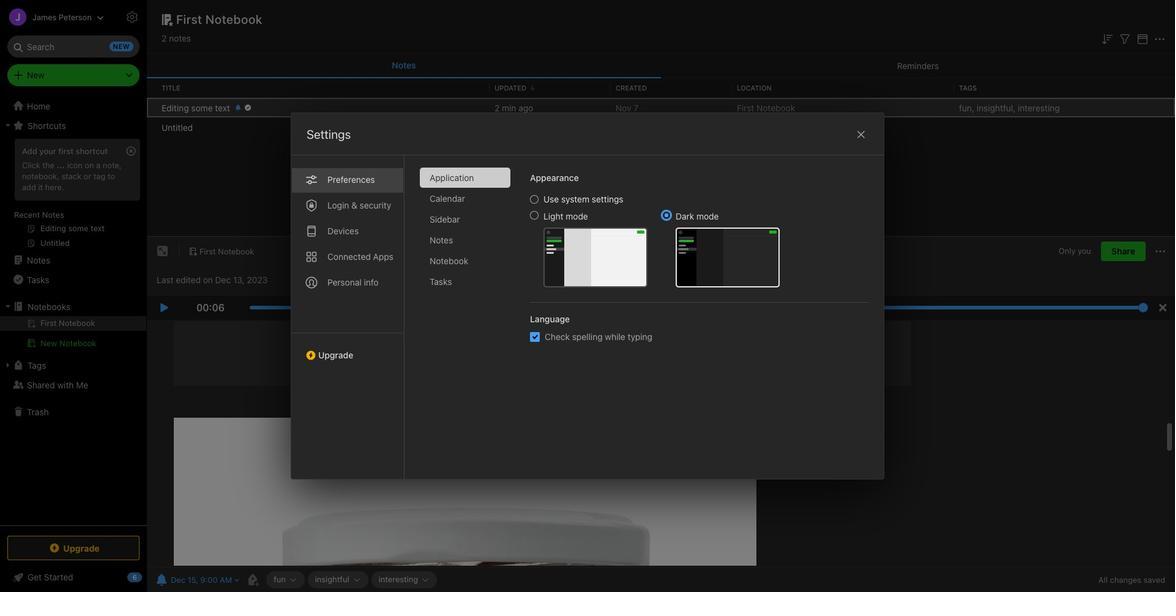 Task type: locate. For each thing, give the bounding box(es) containing it.
1 vertical spatial new
[[40, 339, 57, 348]]

untitled button
[[147, 118, 1176, 137]]

first down location
[[737, 103, 755, 113]]

tasks
[[27, 275, 49, 285], [430, 277, 452, 287]]

created
[[616, 84, 647, 92]]

tasks inside button
[[27, 275, 49, 285]]

login
[[328, 200, 349, 211]]

0 vertical spatial on
[[85, 160, 94, 170]]

1 horizontal spatial tags
[[960, 84, 978, 92]]

interesting right insightful button on the left bottom of the page
[[379, 575, 418, 585]]

Dark mode radio
[[663, 211, 671, 220]]

on
[[85, 160, 94, 170], [203, 275, 213, 285]]

1 vertical spatial settings
[[307, 127, 351, 141]]

first notebook down location
[[737, 103, 796, 113]]

tasks down notebook tab
[[430, 277, 452, 287]]

None search field
[[16, 36, 131, 58]]

settings
[[154, 12, 186, 21], [307, 127, 351, 141]]

1 vertical spatial on
[[203, 275, 213, 285]]

settings up 2 notes
[[154, 12, 186, 21]]

0 vertical spatial 2
[[162, 33, 167, 43]]

0 vertical spatial first
[[176, 12, 202, 26]]

new up tags button at the bottom of the page
[[40, 339, 57, 348]]

all
[[1099, 576, 1108, 585]]

0 vertical spatial first notebook
[[176, 12, 263, 26]]

calendar
[[430, 194, 465, 204]]

tag
[[94, 171, 106, 181]]

share button
[[1102, 242, 1146, 262]]

1 horizontal spatial mode
[[697, 211, 719, 222]]

settings
[[592, 194, 624, 205]]

tab list for application
[[292, 156, 405, 480]]

shared
[[27, 380, 55, 390]]

editing
[[162, 103, 189, 113]]

notebook tab
[[420, 251, 511, 271]]

it
[[38, 182, 43, 192]]

1 horizontal spatial interesting
[[1019, 103, 1061, 113]]

typing
[[628, 332, 653, 342]]

2023
[[247, 275, 268, 285]]

connected apps
[[328, 252, 394, 262]]

0 horizontal spatial upgrade button
[[7, 536, 140, 561]]

2 for 2 min ago
[[495, 103, 500, 113]]

0 vertical spatial interesting
[[1019, 103, 1061, 113]]

2 mode from the left
[[697, 211, 719, 222]]

notebook inside row group
[[757, 103, 796, 113]]

group
[[0, 135, 146, 255]]

notes inside button
[[392, 60, 416, 70]]

first notebook
[[176, 12, 263, 26], [737, 103, 796, 113], [200, 247, 254, 256]]

cell
[[0, 317, 146, 331]]

first up notes
[[176, 12, 202, 26]]

light mode
[[544, 211, 588, 222]]

note,
[[103, 160, 122, 170]]

group containing add your first shortcut
[[0, 135, 146, 255]]

1 horizontal spatial 2
[[495, 103, 500, 113]]

0 vertical spatial upgrade button
[[292, 333, 404, 366]]

click the ...
[[22, 160, 65, 170]]

0 horizontal spatial mode
[[566, 211, 588, 222]]

tree
[[0, 96, 147, 525]]

Search text field
[[16, 36, 131, 58]]

insightful
[[315, 575, 350, 585]]

0 vertical spatial upgrade
[[318, 350, 354, 361]]

2 left min
[[495, 103, 500, 113]]

tasks tab
[[420, 272, 511, 292]]

mode
[[566, 211, 588, 222], [697, 211, 719, 222]]

option group
[[530, 194, 780, 288]]

tags
[[960, 84, 978, 92], [28, 360, 46, 371]]

1 vertical spatial first
[[737, 103, 755, 113]]

1 vertical spatial tags
[[28, 360, 46, 371]]

1 vertical spatial interesting
[[379, 575, 418, 585]]

system
[[562, 194, 590, 205]]

0 horizontal spatial tags
[[28, 360, 46, 371]]

security
[[360, 200, 392, 211]]

personal info
[[328, 277, 379, 288]]

1 mode from the left
[[566, 211, 588, 222]]

tags up fun,
[[960, 84, 978, 92]]

new
[[27, 70, 45, 80], [40, 339, 57, 348]]

on left a at left
[[85, 160, 94, 170]]

new inside button
[[40, 339, 57, 348]]

row group containing editing some text
[[147, 98, 1176, 137]]

group inside tree
[[0, 135, 146, 255]]

home link
[[0, 96, 147, 116]]

upgrade inside tab list
[[318, 350, 354, 361]]

dark mode
[[676, 211, 719, 222]]

notebook
[[206, 12, 263, 26], [757, 103, 796, 113], [218, 247, 254, 256], [430, 256, 469, 266], [59, 339, 96, 348]]

notes
[[392, 60, 416, 70], [42, 210, 64, 220], [430, 235, 453, 246], [27, 255, 50, 265]]

dec
[[215, 275, 231, 285]]

sidebar
[[430, 214, 460, 225]]

shared with me link
[[0, 375, 146, 395]]

notes button
[[147, 54, 661, 78]]

close image
[[854, 127, 869, 142]]

new up home
[[27, 70, 45, 80]]

trash link
[[0, 402, 146, 422]]

0 vertical spatial tags
[[960, 84, 978, 92]]

tags up shared
[[28, 360, 46, 371]]

2 min ago
[[495, 103, 534, 113]]

shortcuts button
[[0, 116, 146, 135]]

tab list for appearance
[[420, 168, 521, 480]]

tab list containing preferences
[[292, 156, 405, 480]]

0 horizontal spatial on
[[85, 160, 94, 170]]

you
[[1079, 246, 1092, 256]]

recent
[[14, 210, 40, 220]]

0 horizontal spatial settings
[[154, 12, 186, 21]]

Note Editor text field
[[147, 320, 1176, 568]]

check spelling while typing
[[545, 332, 653, 342]]

nov
[[616, 103, 632, 113]]

notebook inside tab
[[430, 256, 469, 266]]

1 vertical spatial upgrade
[[63, 544, 100, 554]]

13,
[[233, 275, 245, 285]]

Check spelling while typing checkbox
[[530, 332, 540, 342]]

&
[[352, 200, 358, 211]]

notes inside tab
[[430, 235, 453, 246]]

settings tooltip
[[136, 5, 196, 29]]

first inside row group
[[737, 103, 755, 113]]

notebook inside group
[[59, 339, 96, 348]]

mode down the system
[[566, 211, 588, 222]]

1 horizontal spatial tasks
[[430, 277, 452, 287]]

all changes saved
[[1099, 576, 1166, 585]]

click
[[22, 160, 40, 170]]

row group
[[147, 98, 1176, 137]]

appearance
[[530, 173, 579, 183]]

Use system settings radio
[[530, 195, 539, 204]]

tab list
[[147, 54, 1176, 78], [292, 156, 405, 480], [420, 168, 521, 480]]

application tab
[[420, 168, 511, 188]]

settings up preferences
[[307, 127, 351, 141]]

2 left notes
[[162, 33, 167, 43]]

0 horizontal spatial 2
[[162, 33, 167, 43]]

interesting right insightful,
[[1019, 103, 1061, 113]]

0 horizontal spatial interesting
[[379, 575, 418, 585]]

on left dec
[[203, 275, 213, 285]]

tasks up notebooks
[[27, 275, 49, 285]]

reminders
[[898, 60, 940, 71]]

0 horizontal spatial tasks
[[27, 275, 49, 285]]

new inside popup button
[[27, 70, 45, 80]]

1 horizontal spatial upgrade
[[318, 350, 354, 361]]

2 vertical spatial first
[[200, 247, 216, 256]]

2 vertical spatial first notebook
[[200, 247, 254, 256]]

1 horizontal spatial upgrade button
[[292, 333, 404, 366]]

updated
[[495, 84, 527, 92]]

first notebook up dec
[[200, 247, 254, 256]]

reminders button
[[661, 54, 1176, 78]]

with
[[57, 380, 74, 390]]

upgrade button
[[292, 333, 404, 366], [7, 536, 140, 561]]

last
[[157, 275, 174, 285]]

mode right dark
[[697, 211, 719, 222]]

1 horizontal spatial on
[[203, 275, 213, 285]]

some
[[191, 103, 213, 113]]

0 vertical spatial new
[[27, 70, 45, 80]]

tab list containing application
[[420, 168, 521, 480]]

nov 7
[[616, 103, 639, 113]]

0 horizontal spatial upgrade
[[63, 544, 100, 554]]

1 vertical spatial first notebook
[[737, 103, 796, 113]]

first up last edited on dec 13, 2023
[[200, 247, 216, 256]]

0 vertical spatial settings
[[154, 12, 186, 21]]

title
[[162, 84, 180, 92]]

2
[[162, 33, 167, 43], [495, 103, 500, 113]]

first notebook up notes
[[176, 12, 263, 26]]

shortcuts
[[28, 120, 66, 131]]

info
[[364, 277, 379, 288]]

on inside note window element
[[203, 275, 213, 285]]

stack
[[62, 171, 82, 181]]

1 vertical spatial 2
[[495, 103, 500, 113]]

new button
[[7, 64, 140, 86]]

7
[[634, 103, 639, 113]]



Task type: describe. For each thing, give the bounding box(es) containing it.
notes tab
[[420, 230, 511, 250]]

saved
[[1144, 576, 1166, 585]]

Light mode radio
[[530, 211, 539, 220]]

expand tags image
[[3, 361, 13, 371]]

1 horizontal spatial settings
[[307, 127, 351, 141]]

add
[[22, 182, 36, 192]]

mode for dark mode
[[697, 211, 719, 222]]

text
[[215, 103, 230, 113]]

expand note image
[[156, 244, 170, 259]]

check
[[545, 332, 570, 342]]

notes link
[[0, 250, 146, 270]]

first notebook inside button
[[200, 247, 254, 256]]

on inside 'icon on a note, notebook, stack or tag to add it here.'
[[85, 160, 94, 170]]

insightful,
[[977, 103, 1016, 113]]

mode for light mode
[[566, 211, 588, 222]]

insightful button
[[308, 572, 368, 589]]

fun, insightful, interesting
[[960, 103, 1061, 113]]

light
[[544, 211, 564, 222]]

new for new notebook
[[40, 339, 57, 348]]

add your first shortcut
[[22, 146, 108, 156]]

last edited on dec 13, 2023
[[157, 275, 268, 285]]

devices
[[328, 226, 359, 236]]

notebooks link
[[0, 297, 146, 317]]

2 for 2 notes
[[162, 33, 167, 43]]

spelling
[[572, 332, 603, 342]]

tasks button
[[0, 270, 146, 290]]

add tag image
[[246, 573, 260, 588]]

tasks inside tab
[[430, 277, 452, 287]]

add
[[22, 146, 37, 156]]

connected
[[328, 252, 371, 262]]

tags inside tags button
[[28, 360, 46, 371]]

personal
[[328, 277, 362, 288]]

fun button
[[266, 572, 305, 589]]

icon on a note, notebook, stack or tag to add it here.
[[22, 160, 122, 192]]

to
[[108, 171, 115, 181]]

home
[[27, 101, 50, 111]]

settings image
[[125, 10, 140, 24]]

location
[[737, 84, 772, 92]]

notebooks
[[28, 302, 70, 312]]

tags button
[[0, 356, 146, 375]]

changes
[[1111, 576, 1142, 585]]

share
[[1112, 246, 1136, 257]]

interesting inside the interesting button
[[379, 575, 418, 585]]

shared with me
[[27, 380, 88, 390]]

first inside button
[[200, 247, 216, 256]]

preferences
[[328, 175, 375, 185]]

only you
[[1059, 246, 1092, 256]]

note window element
[[147, 237, 1176, 593]]

interesting inside row group
[[1019, 103, 1061, 113]]

sidebar tab
[[420, 209, 511, 230]]

expand notebooks image
[[3, 302, 13, 312]]

notebook,
[[22, 171, 59, 181]]

new for new
[[27, 70, 45, 80]]

fun
[[274, 575, 286, 585]]

edited
[[176, 275, 201, 285]]

notes
[[169, 33, 191, 43]]

use system settings
[[544, 194, 624, 205]]

tree containing home
[[0, 96, 147, 525]]

interesting button
[[372, 572, 437, 589]]

language
[[530, 314, 570, 325]]

your
[[39, 146, 56, 156]]

or
[[84, 171, 91, 181]]

the
[[42, 160, 54, 170]]

me
[[76, 380, 88, 390]]

2 notes
[[162, 33, 191, 43]]

upgrade for the topmost upgrade popup button
[[318, 350, 354, 361]]

new notebook group
[[0, 317, 146, 356]]

cell inside tree
[[0, 317, 146, 331]]

here.
[[45, 182, 64, 192]]

upgrade for bottommost upgrade popup button
[[63, 544, 100, 554]]

recent notes
[[14, 210, 64, 220]]

new notebook button
[[0, 336, 146, 351]]

editing some text
[[162, 103, 230, 113]]

untitled
[[162, 122, 193, 133]]

new notebook
[[40, 339, 96, 348]]

1 vertical spatial upgrade button
[[7, 536, 140, 561]]

first notebook button
[[184, 243, 259, 260]]

apps
[[373, 252, 394, 262]]

calendar tab
[[420, 189, 511, 209]]

notebook inside note window element
[[218, 247, 254, 256]]

first
[[58, 146, 74, 156]]

trash
[[27, 407, 49, 417]]

00:06
[[197, 303, 225, 314]]

ago
[[519, 103, 534, 113]]

use
[[544, 194, 559, 205]]

shortcut
[[76, 146, 108, 156]]

settings inside tooltip
[[154, 12, 186, 21]]

a
[[96, 160, 101, 170]]

login & security
[[328, 200, 392, 211]]

min
[[502, 103, 517, 113]]

fun,
[[960, 103, 975, 113]]

tab list containing notes
[[147, 54, 1176, 78]]

option group containing use system settings
[[530, 194, 780, 288]]

while
[[605, 332, 626, 342]]

application
[[430, 173, 474, 183]]



Task type: vqa. For each thing, say whether or not it's contained in the screenshot.
Filtered Notes
no



